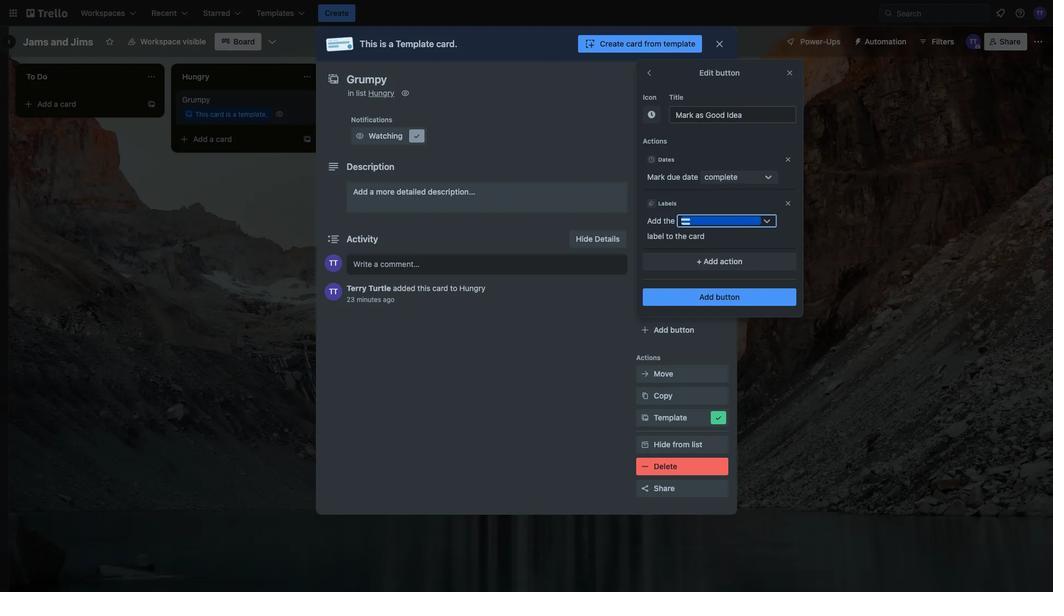 Task type: vqa. For each thing, say whether or not it's contained in the screenshot.
the leftmost share button's Share
yes



Task type: describe. For each thing, give the bounding box(es) containing it.
add another list button
[[639, 64, 788, 88]]

mark
[[648, 173, 665, 182]]

jams
[[23, 36, 48, 47]]

grumpy
[[182, 95, 210, 104]]

detailed
[[397, 187, 426, 196]]

close image
[[785, 156, 793, 164]]

turtle
[[369, 284, 391, 293]]

hide from list
[[654, 440, 703, 450]]

button for top add button "button"
[[716, 293, 740, 302]]

1 vertical spatial power-ups
[[637, 265, 672, 273]]

terry turtle (terryturtle) image
[[966, 34, 982, 49]]

this for this card is a template.
[[195, 110, 209, 118]]

custom fields button
[[637, 236, 729, 247]]

icon
[[643, 93, 657, 101]]

complete
[[705, 173, 738, 182]]

delete
[[654, 462, 678, 471]]

to for add
[[651, 111, 658, 119]]

delete link
[[637, 458, 729, 476]]

1 horizontal spatial is
[[380, 39, 387, 49]]

0 horizontal spatial list
[[356, 89, 367, 98]]

create from template… image
[[303, 135, 312, 144]]

watching button
[[351, 127, 427, 145]]

another
[[675, 71, 703, 80]]

add the
[[648, 217, 675, 226]]

sm image inside "watching" button
[[412, 131, 423, 142]]

filters
[[932, 37, 955, 46]]

add to template
[[637, 111, 688, 119]]

this card is a template.
[[195, 110, 268, 118]]

to inside terry turtle added this card to hungry 23 minutes ago
[[451, 284, 458, 293]]

label to the card
[[648, 232, 705, 241]]

filters button
[[916, 33, 958, 50]]

fields
[[684, 237, 706, 246]]

date
[[683, 173, 699, 182]]

hide details link
[[570, 231, 627, 248]]

sm image for automation
[[850, 33, 865, 48]]

move
[[654, 370, 674, 379]]

customize views image
[[267, 36, 278, 47]]

close image
[[785, 200, 793, 207]]

added
[[393, 284, 416, 293]]

ago
[[383, 296, 395, 304]]

add power-ups link
[[637, 277, 729, 294]]

copy
[[654, 392, 673, 401]]

0 horizontal spatial template
[[396, 39, 434, 49]]

list for hide from list
[[692, 440, 703, 450]]

add a card for create from template… icon's add a card button
[[193, 135, 232, 144]]

automation inside button
[[865, 37, 907, 46]]

terry turtle added this card to hungry 23 minutes ago
[[347, 284, 486, 304]]

add button for top add button "button"
[[700, 293, 740, 302]]

add button for the bottom add button "button"
[[654, 326, 695, 335]]

visible
[[183, 37, 206, 46]]

sm image for template
[[640, 413, 651, 424]]

create card from template button
[[578, 35, 703, 53]]

0 horizontal spatial automation
[[637, 309, 674, 317]]

workspace visible button
[[121, 33, 213, 50]]

labels link
[[637, 145, 729, 162]]

add another list
[[659, 71, 716, 80]]

0 vertical spatial terry turtle (terryturtle) image
[[1034, 7, 1047, 20]]

template button
[[637, 409, 729, 427]]

23
[[347, 296, 355, 304]]

minutes
[[357, 296, 381, 304]]

action
[[721, 257, 743, 266]]

hide for hide from list
[[654, 440, 671, 450]]

0 vertical spatial add button button
[[643, 289, 797, 306]]

mark due date
[[648, 173, 699, 182]]

0 horizontal spatial the
[[664, 217, 675, 226]]

checklist
[[654, 171, 688, 180]]

this for this is a template card.
[[360, 39, 378, 49]]

ups inside "button"
[[827, 37, 841, 46]]

2 horizontal spatial add a card button
[[331, 95, 454, 113]]

1 vertical spatial add button button
[[637, 322, 729, 339]]

copy link
[[637, 387, 729, 405]]

share for share button to the bottom
[[654, 484, 675, 493]]

switch to… image
[[8, 8, 19, 19]]

0 horizontal spatial is
[[226, 110, 231, 118]]

sm image for copy
[[640, 391, 651, 402]]

create card from template
[[600, 39, 696, 48]]

+
[[697, 257, 702, 266]]

workspace
[[140, 37, 181, 46]]

custom fields
[[654, 237, 706, 246]]

2 vertical spatial terry turtle (terryturtle) image
[[325, 283, 342, 301]]

from inside button
[[645, 39, 662, 48]]

share for rightmost share button
[[1000, 37, 1021, 46]]

add a more detailed description…
[[353, 187, 476, 196]]

watching
[[369, 131, 403, 141]]

1 horizontal spatial power-
[[671, 281, 697, 290]]

description…
[[428, 187, 476, 196]]

show menu image
[[1033, 36, 1044, 47]]

label
[[648, 232, 664, 241]]

create from template… image
[[147, 100, 156, 109]]

+ add action
[[697, 257, 743, 266]]

sm image for cover
[[640, 214, 651, 225]]

1 vertical spatial actions
[[637, 354, 661, 362]]

add a card button for create from template… icon
[[176, 131, 299, 148]]



Task type: locate. For each thing, give the bounding box(es) containing it.
1 vertical spatial to
[[667, 232, 674, 241]]

list right in in the left of the page
[[356, 89, 367, 98]]

share button down delete link
[[637, 480, 729, 498]]

share
[[1000, 37, 1021, 46], [654, 484, 675, 493]]

is
[[380, 39, 387, 49], [226, 110, 231, 118]]

workspace visible
[[140, 37, 206, 46]]

0 horizontal spatial hide
[[576, 235, 593, 244]]

a inside 'link'
[[370, 187, 374, 196]]

cover
[[654, 215, 676, 224]]

0 horizontal spatial power-ups
[[637, 265, 672, 273]]

automation down search icon on the right of the page
[[865, 37, 907, 46]]

this down grumpy at the left of the page
[[195, 110, 209, 118]]

sm image for move
[[640, 369, 651, 380]]

automation button
[[850, 33, 914, 50]]

hide up the 'delete'
[[654, 440, 671, 450]]

0 vertical spatial share button
[[985, 33, 1028, 50]]

board
[[234, 37, 255, 46]]

1 horizontal spatial add a card
[[193, 135, 232, 144]]

list inside button
[[705, 71, 716, 80]]

0 vertical spatial hungry
[[369, 89, 395, 98]]

1 vertical spatial hungry
[[460, 284, 486, 293]]

1 vertical spatial is
[[226, 110, 231, 118]]

to right label
[[667, 232, 674, 241]]

1 horizontal spatial ups
[[697, 281, 711, 290]]

0 vertical spatial actions
[[643, 137, 668, 145]]

sm image left copy
[[640, 391, 651, 402]]

None text field
[[341, 69, 704, 89]]

button for the bottom add button "button"
[[671, 326, 695, 335]]

2 horizontal spatial to
[[667, 232, 674, 241]]

labels up checklist
[[654, 149, 678, 158]]

share button
[[985, 33, 1028, 50], [637, 480, 729, 498]]

ups left automation button
[[827, 37, 841, 46]]

sm image inside move link
[[640, 369, 651, 380]]

cover link
[[637, 211, 729, 228]]

1 vertical spatial share
[[654, 484, 675, 493]]

sm image for checklist
[[640, 170, 651, 181]]

23 minutes ago link
[[347, 296, 395, 304]]

share button down 0 notifications 'image'
[[985, 33, 1028, 50]]

add button up move link
[[654, 326, 695, 335]]

0 horizontal spatial share button
[[637, 480, 729, 498]]

0 horizontal spatial hungry
[[369, 89, 395, 98]]

template
[[396, 39, 434, 49], [654, 414, 688, 423]]

search image
[[885, 9, 894, 18]]

1 vertical spatial the
[[676, 232, 687, 241]]

hide
[[576, 235, 593, 244], [654, 440, 671, 450]]

1 horizontal spatial template
[[654, 414, 688, 423]]

0 vertical spatial power-
[[801, 37, 827, 46]]

a
[[389, 39, 394, 49], [54, 100, 58, 109], [366, 100, 370, 109], [233, 110, 237, 118], [210, 135, 214, 144], [370, 187, 374, 196]]

dates
[[659, 156, 675, 163]]

0 horizontal spatial create
[[325, 9, 349, 18]]

actions up move
[[637, 354, 661, 362]]

2 vertical spatial ups
[[697, 281, 711, 290]]

0 vertical spatial create
[[325, 9, 349, 18]]

1 horizontal spatial hungry
[[460, 284, 486, 293]]

hide from list link
[[637, 436, 729, 454]]

create for create card from template
[[600, 39, 625, 48]]

the
[[664, 217, 675, 226], [676, 232, 687, 241]]

0 vertical spatial add button
[[700, 293, 740, 302]]

1 vertical spatial terry turtle (terryturtle) image
[[325, 255, 342, 272]]

card
[[627, 39, 643, 48], [60, 100, 76, 109], [372, 100, 388, 109], [210, 110, 224, 118], [216, 135, 232, 144], [689, 232, 705, 241], [433, 284, 448, 293]]

1 horizontal spatial the
[[676, 232, 687, 241]]

share left show menu 'icon'
[[1000, 37, 1021, 46]]

due
[[667, 173, 681, 182]]

1 vertical spatial template
[[654, 414, 688, 423]]

this is a template card.
[[360, 39, 458, 49]]

add button button down + add action
[[643, 289, 797, 306]]

1 vertical spatial labels
[[659, 200, 677, 207]]

Board name text field
[[18, 33, 99, 50]]

1 vertical spatial template
[[660, 111, 688, 119]]

hungry up notifications
[[369, 89, 395, 98]]

attachment
[[654, 193, 697, 202]]

add
[[659, 71, 673, 80], [37, 100, 52, 109], [349, 100, 364, 109], [637, 111, 650, 119], [193, 135, 208, 144], [353, 187, 368, 196], [648, 217, 662, 226], [704, 257, 719, 266], [654, 281, 669, 290], [700, 293, 714, 302], [654, 326, 669, 335]]

automation down the add power-ups
[[637, 309, 674, 317]]

sm image for watching
[[355, 131, 366, 142]]

terry turtle (terryturtle) image
[[1034, 7, 1047, 20], [325, 255, 342, 272], [325, 283, 342, 301]]

0 vertical spatial is
[[380, 39, 387, 49]]

1 horizontal spatial share
[[1000, 37, 1021, 46]]

template down title on the right top of the page
[[660, 111, 688, 119]]

2 vertical spatial to
[[451, 284, 458, 293]]

to for label
[[667, 232, 674, 241]]

1 horizontal spatial share button
[[985, 33, 1028, 50]]

Write a comment text field
[[347, 255, 628, 274]]

0 vertical spatial from
[[645, 39, 662, 48]]

close popover image
[[786, 69, 795, 77]]

1 horizontal spatial from
[[673, 440, 690, 450]]

add a card for add a card button corresponding to create from template… image
[[37, 100, 76, 109]]

power-ups inside "button"
[[801, 37, 841, 46]]

sm image left dates
[[640, 148, 651, 159]]

1 vertical spatial create
[[600, 39, 625, 48]]

in list hungry
[[348, 89, 395, 98]]

sm image inside 'checklist' link
[[640, 170, 651, 181]]

sm image left hide from list
[[640, 440, 651, 451]]

sm image inside delete link
[[640, 462, 651, 473]]

board link
[[215, 33, 262, 50]]

0 vertical spatial template
[[664, 39, 696, 48]]

1 horizontal spatial add a card button
[[176, 131, 299, 148]]

1 vertical spatial from
[[673, 440, 690, 450]]

attachment button
[[637, 189, 729, 206]]

jims
[[71, 36, 93, 47]]

card inside terry turtle added this card to hungry 23 minutes ago
[[433, 284, 448, 293]]

2 horizontal spatial power-
[[801, 37, 827, 46]]

0 horizontal spatial power-
[[637, 265, 660, 273]]

1 horizontal spatial automation
[[865, 37, 907, 46]]

list right the another
[[705, 71, 716, 80]]

0 horizontal spatial add a card
[[37, 100, 76, 109]]

hide left details
[[576, 235, 593, 244]]

hungry link
[[369, 89, 395, 98]]

button right edit
[[716, 68, 740, 77]]

0 horizontal spatial from
[[645, 39, 662, 48]]

is down grumpy link
[[226, 110, 231, 118]]

edit
[[700, 68, 714, 77]]

1 vertical spatial hide
[[654, 440, 671, 450]]

sm image
[[850, 33, 865, 48], [400, 88, 411, 99], [647, 109, 658, 120], [355, 131, 366, 142], [640, 170, 651, 181], [640, 214, 651, 225], [640, 369, 651, 380], [640, 413, 651, 424], [713, 413, 724, 424], [640, 462, 651, 473]]

1 horizontal spatial power-ups
[[801, 37, 841, 46]]

template left card.
[[396, 39, 434, 49]]

labels
[[654, 149, 678, 158], [659, 200, 677, 207]]

button
[[716, 68, 740, 77], [716, 293, 740, 302], [671, 326, 695, 335]]

0 vertical spatial power-ups
[[801, 37, 841, 46]]

template inside button
[[664, 39, 696, 48]]

sm image right 'watching'
[[412, 131, 423, 142]]

sm image for delete
[[640, 462, 651, 473]]

0 horizontal spatial ups
[[660, 265, 672, 273]]

actions up dates
[[643, 137, 668, 145]]

add power-ups
[[654, 281, 711, 290]]

checklist link
[[637, 167, 729, 184]]

ups down +
[[697, 281, 711, 290]]

terry
[[347, 284, 367, 293]]

template.
[[238, 110, 268, 118]]

template down copy
[[654, 414, 688, 423]]

hungry down write a comment 'text field'
[[460, 284, 486, 293]]

add a more detailed description… link
[[347, 182, 628, 213]]

1 horizontal spatial to
[[651, 111, 658, 119]]

actions
[[643, 137, 668, 145], [637, 354, 661, 362]]

share down the 'delete'
[[654, 484, 675, 493]]

power-ups button
[[779, 33, 848, 50]]

1 horizontal spatial add button
[[700, 293, 740, 302]]

custom
[[654, 237, 682, 246]]

ups
[[827, 37, 841, 46], [660, 265, 672, 273], [697, 281, 711, 290]]

star or unstar board image
[[105, 37, 114, 46]]

more
[[376, 187, 395, 196]]

0 vertical spatial share
[[1000, 37, 1021, 46]]

ups up the add power-ups
[[660, 265, 672, 273]]

1 vertical spatial automation
[[637, 309, 674, 317]]

create inside button
[[600, 39, 625, 48]]

2 horizontal spatial add a card
[[349, 100, 388, 109]]

return to previous screen image
[[645, 69, 654, 77]]

0 notifications image
[[994, 7, 1008, 20]]

move link
[[637, 366, 729, 383]]

0 vertical spatial the
[[664, 217, 675, 226]]

1 vertical spatial ups
[[660, 265, 672, 273]]

sm image inside labels link
[[640, 148, 651, 159]]

power-
[[801, 37, 827, 46], [637, 265, 660, 273], [671, 281, 697, 290]]

from up return to previous screen image
[[645, 39, 662, 48]]

sm image inside automation button
[[850, 33, 865, 48]]

to
[[651, 111, 658, 119], [667, 232, 674, 241], [451, 284, 458, 293]]

labels up cover
[[659, 200, 677, 207]]

is up hungry link
[[380, 39, 387, 49]]

this up in list hungry
[[360, 39, 378, 49]]

hide details
[[576, 235, 620, 244]]

1 horizontal spatial create
[[600, 39, 625, 48]]

add a card button for create from template… image
[[20, 95, 143, 113]]

description
[[347, 162, 395, 172]]

sm image inside 'cover' link
[[640, 214, 651, 225]]

sm image inside "watching" button
[[355, 131, 366, 142]]

1 vertical spatial add button
[[654, 326, 695, 335]]

add a card button
[[20, 95, 143, 113], [331, 95, 454, 113], [176, 131, 299, 148]]

title
[[670, 93, 684, 101]]

0 vertical spatial template
[[396, 39, 434, 49]]

1 vertical spatial this
[[195, 110, 209, 118]]

template inside template button
[[654, 414, 688, 423]]

add button down + add action
[[700, 293, 740, 302]]

0 vertical spatial this
[[360, 39, 378, 49]]

to right the this at the top left
[[451, 284, 458, 293]]

add inside 'link'
[[353, 187, 368, 196]]

list
[[705, 71, 716, 80], [356, 89, 367, 98], [692, 440, 703, 450]]

list up delete link
[[692, 440, 703, 450]]

hungry inside terry turtle added this card to hungry 23 minutes ago
[[460, 284, 486, 293]]

0 vertical spatial labels
[[654, 149, 678, 158]]

2 horizontal spatial ups
[[827, 37, 841, 46]]

primary element
[[0, 0, 1054, 26]]

sm image inside hide from list link
[[640, 440, 651, 451]]

1 vertical spatial share button
[[637, 480, 729, 498]]

sm image for labels
[[640, 148, 651, 159]]

add button
[[700, 293, 740, 302], [654, 326, 695, 335]]

notifications
[[351, 116, 393, 123]]

1 vertical spatial power-
[[637, 265, 660, 273]]

0 vertical spatial automation
[[865, 37, 907, 46]]

add a card
[[37, 100, 76, 109], [349, 100, 388, 109], [193, 135, 232, 144]]

template up the add another list
[[664, 39, 696, 48]]

add button button up move link
[[637, 322, 729, 339]]

this
[[418, 284, 431, 293]]

2 vertical spatial list
[[692, 440, 703, 450]]

jams and jims
[[23, 36, 93, 47]]

1 horizontal spatial this
[[360, 39, 378, 49]]

from up delete link
[[673, 440, 690, 450]]

and
[[51, 36, 68, 47]]

0 vertical spatial ups
[[827, 37, 841, 46]]

to down icon
[[651, 111, 658, 119]]

edit button
[[700, 68, 740, 77]]

0 vertical spatial to
[[651, 111, 658, 119]]

1 horizontal spatial list
[[692, 440, 703, 450]]

Mark due date… text field
[[670, 106, 797, 123]]

create inside button
[[325, 9, 349, 18]]

sm image inside copy link
[[640, 391, 651, 402]]

Search field
[[894, 5, 990, 21]]

0 horizontal spatial this
[[195, 110, 209, 118]]

button up move link
[[671, 326, 695, 335]]

button down action
[[716, 293, 740, 302]]

2 vertical spatial button
[[671, 326, 695, 335]]

details
[[595, 235, 620, 244]]

1 horizontal spatial hide
[[654, 440, 671, 450]]

card.
[[436, 39, 458, 49]]

2 vertical spatial power-
[[671, 281, 697, 290]]

open information menu image
[[1015, 8, 1026, 19]]

0 horizontal spatial add a card button
[[20, 95, 143, 113]]

0 horizontal spatial share
[[654, 484, 675, 493]]

grumpy link
[[182, 94, 310, 105]]

0 horizontal spatial to
[[451, 284, 458, 293]]

activity
[[347, 234, 378, 245]]

0 vertical spatial hide
[[576, 235, 593, 244]]

create for create
[[325, 9, 349, 18]]

in
[[348, 89, 354, 98]]

0 vertical spatial button
[[716, 68, 740, 77]]

template
[[664, 39, 696, 48], [660, 111, 688, 119]]

sm image
[[412, 131, 423, 142], [640, 148, 651, 159], [640, 391, 651, 402], [640, 440, 651, 451]]

sm image for hide from list
[[640, 440, 651, 451]]

0 horizontal spatial add button
[[654, 326, 695, 335]]

power-ups
[[801, 37, 841, 46], [637, 265, 672, 273]]

1 vertical spatial button
[[716, 293, 740, 302]]

create button
[[318, 4, 356, 22]]

2 horizontal spatial list
[[705, 71, 716, 80]]

1 vertical spatial list
[[356, 89, 367, 98]]

color: blue, title: none image
[[682, 216, 762, 225]]

hide for hide details
[[576, 235, 593, 244]]

0 vertical spatial list
[[705, 71, 716, 80]]

list for add another list
[[705, 71, 716, 80]]

power- inside "button"
[[801, 37, 827, 46]]



